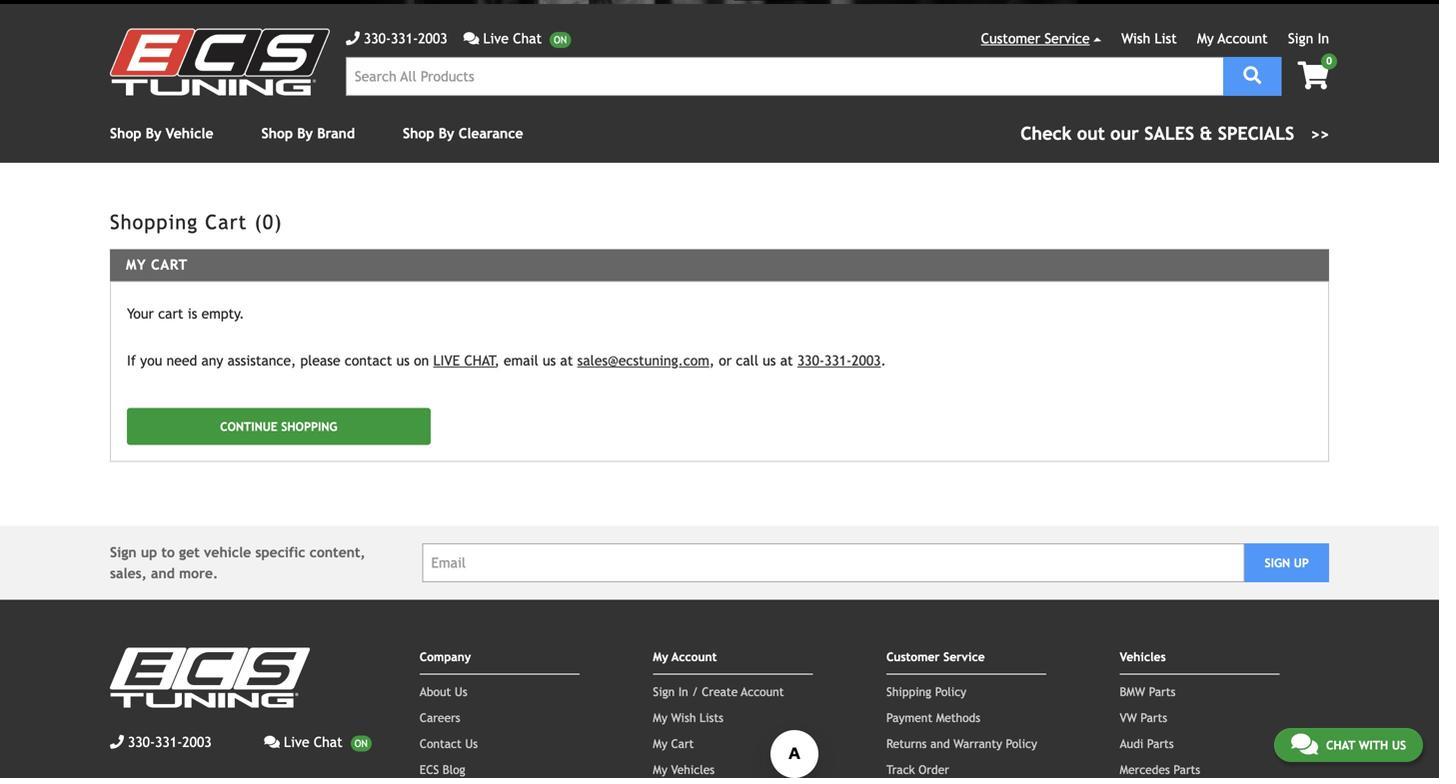 Task type: describe. For each thing, give the bounding box(es) containing it.
track order
[[887, 763, 950, 777]]

chat for phone icon
[[513, 30, 542, 46]]

(
[[254, 211, 263, 234]]

specific
[[255, 545, 306, 561]]

payment methods
[[887, 711, 981, 725]]

my for my wish lists link
[[653, 711, 668, 725]]

methods
[[937, 711, 981, 725]]

my vehicles link
[[653, 763, 715, 777]]

vehicle
[[204, 545, 251, 561]]

1 vertical spatial and
[[931, 737, 951, 751]]

shop by vehicle
[[110, 126, 214, 142]]

330-331-2003 for phone icon
[[364, 30, 448, 46]]

about us
[[420, 685, 468, 699]]

shopping cart image
[[1298, 62, 1330, 90]]

parts for mercedes parts
[[1174, 763, 1201, 777]]

if
[[127, 353, 136, 369]]

my wish lists
[[653, 711, 724, 725]]

bmw parts link
[[1120, 685, 1176, 699]]

payment methods link
[[887, 711, 981, 725]]

2003 for live chat link corresponding to phone image
[[182, 735, 212, 751]]

3 us from the left
[[763, 353, 776, 369]]

vehicle
[[166, 126, 214, 142]]

1 ecs tuning image from the top
[[110, 29, 330, 96]]

ecs blog
[[420, 763, 466, 777]]

1 vertical spatial 0
[[263, 211, 274, 234]]

&
[[1200, 123, 1213, 144]]

1 horizontal spatial wish
[[1122, 30, 1151, 46]]

sign for sign up
[[1265, 556, 1291, 570]]

call
[[736, 353, 759, 369]]

)
[[274, 211, 283, 234]]

330- for phone image
[[128, 735, 155, 751]]

sign up
[[1265, 556, 1310, 570]]

search image
[[1244, 67, 1262, 85]]

2 vertical spatial account
[[741, 685, 784, 699]]

0 link
[[1282, 54, 1338, 92]]

0 horizontal spatial service
[[944, 650, 985, 664]]

or
[[719, 353, 732, 369]]

my for my cart link
[[653, 737, 668, 751]]

about us link
[[420, 685, 468, 699]]

sales
[[1145, 123, 1195, 144]]

sales,
[[110, 566, 147, 582]]

shop by brand link
[[262, 126, 355, 142]]

live chat for comments icon corresponding to phone icon
[[483, 30, 542, 46]]

you
[[140, 353, 162, 369]]

331- for live chat link associated with phone icon
[[391, 30, 418, 46]]

customer inside customer service "popup button"
[[982, 30, 1041, 46]]

service inside "popup button"
[[1045, 30, 1090, 46]]

more.
[[179, 566, 218, 582]]

1 horizontal spatial vehicles
[[1120, 650, 1167, 664]]

create
[[702, 685, 738, 699]]

shipping
[[887, 685, 932, 699]]

shop by brand
[[262, 126, 355, 142]]

Email email field
[[422, 544, 1245, 583]]

mercedes parts link
[[1120, 763, 1201, 777]]

with
[[1360, 739, 1389, 753]]

get
[[179, 545, 200, 561]]

vw parts
[[1120, 711, 1168, 725]]

audi parts
[[1120, 737, 1175, 751]]

cart
[[158, 306, 183, 322]]

2 horizontal spatial 330-
[[798, 353, 825, 369]]

0 vertical spatial 0
[[1327, 55, 1333, 67]]

bmw parts
[[1120, 685, 1176, 699]]

live
[[434, 353, 460, 369]]

continue
[[220, 420, 278, 434]]

sales & specials
[[1145, 123, 1295, 144]]

live chat link
[[434, 353, 496, 369]]

comments image inside chat with us link
[[1292, 733, 1319, 757]]

/
[[692, 685, 699, 699]]

shipping policy
[[887, 685, 967, 699]]

0 horizontal spatial policy
[[936, 685, 967, 699]]

audi
[[1120, 737, 1144, 751]]

Search text field
[[346, 57, 1224, 96]]

sales@ecstuning.com link
[[578, 353, 710, 369]]

brand
[[317, 126, 355, 142]]

contact us link
[[420, 737, 478, 751]]

lists
[[700, 711, 724, 725]]

company
[[420, 650, 471, 664]]

wish list
[[1122, 30, 1178, 46]]

sales & specials link
[[1021, 120, 1330, 147]]

to
[[161, 545, 175, 561]]

2 vertical spatial cart
[[671, 737, 694, 751]]

shop by clearance link
[[403, 126, 524, 142]]

continue shopping
[[220, 420, 338, 434]]

330- for phone icon
[[364, 30, 391, 46]]

on
[[414, 353, 429, 369]]

comments image for phone image
[[264, 736, 280, 750]]

email
[[504, 353, 539, 369]]

.
[[881, 353, 887, 369]]

1 horizontal spatial my account
[[1198, 30, 1269, 46]]

1 vertical spatial wish
[[671, 711, 696, 725]]

in for sign in
[[1318, 30, 1330, 46]]

returns and warranty policy link
[[887, 737, 1038, 751]]

customer service button
[[982, 28, 1102, 49]]

about
[[420, 685, 451, 699]]

2 , from the left
[[710, 353, 715, 369]]

2003 for live chat link associated with phone icon
[[418, 30, 448, 46]]

chat
[[464, 353, 496, 369]]

wish list link
[[1122, 30, 1178, 46]]

empty.
[[202, 306, 245, 322]]

assistance,
[[228, 353, 296, 369]]

returns
[[887, 737, 927, 751]]

by for vehicle
[[146, 126, 162, 142]]

phone image
[[346, 31, 360, 45]]

1 vertical spatial customer service
[[887, 650, 985, 664]]

shopping inside button
[[281, 420, 338, 434]]

my up my wish lists
[[653, 650, 669, 664]]

please
[[300, 353, 341, 369]]

parts for vw parts
[[1141, 711, 1168, 725]]

1 horizontal spatial cart
[[205, 211, 247, 234]]

returns and warranty policy
[[887, 737, 1038, 751]]

and inside sign up to get vehicle specific content, sales, and more.
[[151, 566, 175, 582]]

sign up button
[[1245, 544, 1330, 583]]

2 horizontal spatial 2003
[[852, 353, 881, 369]]

blog
[[443, 763, 466, 777]]

1 vertical spatial cart
[[151, 257, 188, 273]]

us for about us
[[455, 685, 468, 699]]

ecs
[[420, 763, 439, 777]]

vw
[[1120, 711, 1138, 725]]

shopping cart ( 0 )
[[110, 211, 283, 234]]

us for contact us
[[465, 737, 478, 751]]

1 vertical spatial 330-331-2003 link
[[798, 353, 881, 369]]

1 at from the left
[[561, 353, 573, 369]]

my wish lists link
[[653, 711, 724, 725]]

need
[[167, 353, 197, 369]]

mercedes parts
[[1120, 763, 1201, 777]]

1 , from the left
[[496, 353, 500, 369]]

my vehicles
[[653, 763, 715, 777]]

330-331-2003 link for live chat link corresponding to phone image
[[110, 732, 212, 753]]

sign in link
[[1289, 30, 1330, 46]]

mercedes
[[1120, 763, 1171, 777]]

audi parts link
[[1120, 737, 1175, 751]]

my for my account link
[[1198, 30, 1215, 46]]

1 vertical spatial customer
[[887, 650, 940, 664]]



Task type: vqa. For each thing, say whether or not it's contained in the screenshot.


Task type: locate. For each thing, give the bounding box(es) containing it.
1 horizontal spatial live chat
[[483, 30, 542, 46]]

sign for sign up to get vehicle specific content, sales, and more.
[[110, 545, 137, 561]]

vehicles
[[1120, 650, 1167, 664], [671, 763, 715, 777]]

is
[[188, 306, 197, 322]]

shop left "vehicle"
[[110, 126, 142, 142]]

0 down shop by brand link
[[263, 211, 274, 234]]

cart left (
[[205, 211, 247, 234]]

1 vertical spatial my cart
[[653, 737, 694, 751]]

1 horizontal spatial us
[[543, 353, 556, 369]]

0 horizontal spatial shopping
[[110, 211, 198, 234]]

1 us from the left
[[397, 353, 410, 369]]

parts up mercedes parts link
[[1148, 737, 1175, 751]]

1 horizontal spatial 330-331-2003 link
[[346, 28, 448, 49]]

0 vertical spatial ecs tuning image
[[110, 29, 330, 96]]

by left brand
[[297, 126, 313, 142]]

policy up methods
[[936, 685, 967, 699]]

warranty
[[954, 737, 1003, 751]]

specials
[[1219, 123, 1295, 144]]

parts for bmw parts
[[1150, 685, 1176, 699]]

policy
[[936, 685, 967, 699], [1006, 737, 1038, 751]]

cart up my vehicles
[[671, 737, 694, 751]]

1 horizontal spatial live
[[483, 30, 509, 46]]

0 vertical spatial 330-331-2003
[[364, 30, 448, 46]]

331- left .
[[825, 353, 852, 369]]

1 vertical spatial my account
[[653, 650, 717, 664]]

1 vertical spatial 330-
[[798, 353, 825, 369]]

0 vertical spatial my cart
[[126, 257, 188, 273]]

0 vertical spatial live chat link
[[464, 28, 571, 49]]

0 horizontal spatial us
[[397, 353, 410, 369]]

0 down sign in link on the right top of the page
[[1327, 55, 1333, 67]]

330- right phone image
[[128, 735, 155, 751]]

, left email
[[496, 353, 500, 369]]

parts right bmw
[[1150, 685, 1176, 699]]

0 vertical spatial my account
[[1198, 30, 1269, 46]]

careers
[[420, 711, 461, 725]]

policy right the warranty
[[1006, 737, 1038, 751]]

2 us from the left
[[543, 353, 556, 369]]

my up my vehicles
[[653, 737, 668, 751]]

live chat
[[483, 30, 542, 46], [284, 735, 343, 751]]

2 horizontal spatial us
[[763, 353, 776, 369]]

0 horizontal spatial cart
[[151, 257, 188, 273]]

2 horizontal spatial chat
[[1327, 739, 1356, 753]]

2 horizontal spatial shop
[[403, 126, 435, 142]]

your cart is empty.
[[127, 306, 245, 322]]

my cart up my vehicles
[[653, 737, 694, 751]]

by left clearance
[[439, 126, 455, 142]]

1 vertical spatial ecs tuning image
[[110, 648, 310, 708]]

1 vertical spatial live
[[284, 735, 310, 751]]

1 shop from the left
[[110, 126, 142, 142]]

1 horizontal spatial 330-331-2003
[[364, 30, 448, 46]]

cart
[[205, 211, 247, 234], [151, 257, 188, 273], [671, 737, 694, 751]]

0 horizontal spatial account
[[672, 650, 717, 664]]

parts right vw
[[1141, 711, 1168, 725]]

wish left list
[[1122, 30, 1151, 46]]

live chat link
[[464, 28, 571, 49], [264, 732, 372, 753]]

330-331-2003 link
[[346, 28, 448, 49], [798, 353, 881, 369], [110, 732, 212, 753]]

shop for shop by clearance
[[403, 126, 435, 142]]

2 vertical spatial 330-331-2003 link
[[110, 732, 212, 753]]

1 vertical spatial account
[[672, 650, 717, 664]]

0 horizontal spatial chat
[[314, 735, 343, 751]]

1 horizontal spatial account
[[741, 685, 784, 699]]

my
[[1198, 30, 1215, 46], [126, 257, 146, 273], [653, 650, 669, 664], [653, 711, 668, 725], [653, 737, 668, 751], [653, 763, 668, 777]]

0 vertical spatial policy
[[936, 685, 967, 699]]

330-331-2003 for phone image
[[128, 735, 212, 751]]

0 vertical spatial live
[[483, 30, 509, 46]]

1 vertical spatial 330-331-2003
[[128, 735, 212, 751]]

0 horizontal spatial ,
[[496, 353, 500, 369]]

my up my cart link
[[653, 711, 668, 725]]

1 horizontal spatial 330-
[[364, 30, 391, 46]]

by left "vehicle"
[[146, 126, 162, 142]]

by for clearance
[[439, 126, 455, 142]]

track
[[887, 763, 916, 777]]

my cart up cart
[[126, 257, 188, 273]]

my for my vehicles link
[[653, 763, 668, 777]]

sign inside sign up to get vehicle specific content, sales, and more.
[[110, 545, 137, 561]]

shop left brand
[[262, 126, 293, 142]]

track order link
[[887, 763, 950, 777]]

us right the contact
[[465, 737, 478, 751]]

and up order on the bottom right
[[931, 737, 951, 751]]

2 by from the left
[[297, 126, 313, 142]]

up for sign up to get vehicle specific content, sales, and more.
[[141, 545, 157, 561]]

0 vertical spatial wish
[[1122, 30, 1151, 46]]

my account link
[[1198, 30, 1269, 46]]

330-331-2003 right phone icon
[[364, 30, 448, 46]]

1 vertical spatial policy
[[1006, 737, 1038, 751]]

shopping
[[110, 211, 198, 234], [281, 420, 338, 434]]

331- for live chat link corresponding to phone image
[[155, 735, 182, 751]]

in for sign in / create account
[[679, 685, 689, 699]]

us
[[455, 685, 468, 699], [465, 737, 478, 751], [1393, 739, 1407, 753]]

continue shopping button
[[127, 408, 431, 445]]

0 horizontal spatial in
[[679, 685, 689, 699]]

comments image for phone icon
[[464, 31, 479, 45]]

1 horizontal spatial policy
[[1006, 737, 1038, 751]]

0 horizontal spatial live chat link
[[264, 732, 372, 753]]

1 horizontal spatial shop
[[262, 126, 293, 142]]

us right with
[[1393, 739, 1407, 753]]

sign
[[1289, 30, 1314, 46], [110, 545, 137, 561], [1265, 556, 1291, 570], [653, 685, 675, 699]]

shop
[[110, 126, 142, 142], [262, 126, 293, 142], [403, 126, 435, 142]]

order
[[919, 763, 950, 777]]

1 vertical spatial vehicles
[[671, 763, 715, 777]]

0 horizontal spatial up
[[141, 545, 157, 561]]

shop for shop by brand
[[262, 126, 293, 142]]

content,
[[310, 545, 366, 561]]

customer
[[982, 30, 1041, 46], [887, 650, 940, 664]]

in up 0 link
[[1318, 30, 1330, 46]]

2 shop from the left
[[262, 126, 293, 142]]

1 by from the left
[[146, 126, 162, 142]]

cart up cart
[[151, 257, 188, 273]]

by for brand
[[297, 126, 313, 142]]

us right about
[[455, 685, 468, 699]]

3 by from the left
[[439, 126, 455, 142]]

up inside sign up button
[[1295, 556, 1310, 570]]

0 horizontal spatial my account
[[653, 650, 717, 664]]

live chat for comments icon corresponding to phone image
[[284, 735, 343, 751]]

account up /
[[672, 650, 717, 664]]

2003
[[418, 30, 448, 46], [852, 353, 881, 369], [182, 735, 212, 751]]

contact
[[420, 737, 462, 751]]

1 horizontal spatial chat
[[513, 30, 542, 46]]

330- right phone icon
[[364, 30, 391, 46]]

0 horizontal spatial 0
[[263, 211, 274, 234]]

at right email
[[561, 353, 573, 369]]

1 horizontal spatial 0
[[1327, 55, 1333, 67]]

0 horizontal spatial 330-
[[128, 735, 155, 751]]

0 vertical spatial vehicles
[[1120, 650, 1167, 664]]

0 vertical spatial live chat
[[483, 30, 542, 46]]

service up "shipping policy" on the right
[[944, 650, 985, 664]]

my cart link
[[653, 737, 694, 751]]

service
[[1045, 30, 1090, 46], [944, 650, 985, 664]]

0 vertical spatial 2003
[[418, 30, 448, 46]]

us right email
[[543, 353, 556, 369]]

2 vertical spatial 2003
[[182, 735, 212, 751]]

2 horizontal spatial account
[[1218, 30, 1269, 46]]

if you need any assistance, please contact us on live chat , email us at sales@ecstuning.com , or call us at 330-331-2003 .
[[127, 353, 887, 369]]

live for comments icon corresponding to phone image
[[284, 735, 310, 751]]

, left or at the top
[[710, 353, 715, 369]]

shop for shop by vehicle
[[110, 126, 142, 142]]

and down to
[[151, 566, 175, 582]]

my right list
[[1198, 30, 1215, 46]]

customer service inside "popup button"
[[982, 30, 1090, 46]]

live chat link for phone icon
[[464, 28, 571, 49]]

331- right phone image
[[155, 735, 182, 751]]

1 vertical spatial live chat
[[284, 735, 343, 751]]

1 vertical spatial service
[[944, 650, 985, 664]]

0 vertical spatial service
[[1045, 30, 1090, 46]]

0 vertical spatial cart
[[205, 211, 247, 234]]

us
[[397, 353, 410, 369], [543, 353, 556, 369], [763, 353, 776, 369]]

sign for sign in
[[1289, 30, 1314, 46]]

0 vertical spatial shopping
[[110, 211, 198, 234]]

0 vertical spatial 330-
[[364, 30, 391, 46]]

shop left clearance
[[403, 126, 435, 142]]

service left wish list at the top of the page
[[1045, 30, 1090, 46]]

at right call
[[781, 353, 794, 369]]

330-331-2003 right phone image
[[128, 735, 212, 751]]

up inside sign up to get vehicle specific content, sales, and more.
[[141, 545, 157, 561]]

vw parts link
[[1120, 711, 1168, 725]]

sign in / create account link
[[653, 685, 784, 699]]

2 horizontal spatial 331-
[[825, 353, 852, 369]]

1 vertical spatial shopping
[[281, 420, 338, 434]]

1 horizontal spatial comments image
[[464, 31, 479, 45]]

careers link
[[420, 711, 461, 725]]

1 horizontal spatial live chat link
[[464, 28, 571, 49]]

vehicles up bmw parts
[[1120, 650, 1167, 664]]

1 horizontal spatial and
[[931, 737, 951, 751]]

account
[[1218, 30, 1269, 46], [672, 650, 717, 664], [741, 685, 784, 699]]

shopping down shop by vehicle on the top of the page
[[110, 211, 198, 234]]

1 vertical spatial in
[[679, 685, 689, 699]]

0 horizontal spatial live chat
[[284, 735, 343, 751]]

2 vertical spatial 331-
[[155, 735, 182, 751]]

2 horizontal spatial cart
[[671, 737, 694, 751]]

2 horizontal spatial by
[[439, 126, 455, 142]]

sign up to get vehicle specific content, sales, and more.
[[110, 545, 366, 582]]

0 horizontal spatial wish
[[671, 711, 696, 725]]

my cart
[[126, 257, 188, 273], [653, 737, 694, 751]]

my account
[[1198, 30, 1269, 46], [653, 650, 717, 664]]

2 ecs tuning image from the top
[[110, 648, 310, 708]]

us left on
[[397, 353, 410, 369]]

account right create
[[741, 685, 784, 699]]

ecs tuning image
[[110, 29, 330, 96], [110, 648, 310, 708]]

330-331-2003
[[364, 30, 448, 46], [128, 735, 212, 751]]

sales@ecstuning.com
[[578, 353, 710, 369]]

1 horizontal spatial customer
[[982, 30, 1041, 46]]

0 horizontal spatial my cart
[[126, 257, 188, 273]]

account up search icon
[[1218, 30, 1269, 46]]

chat for phone image
[[314, 735, 343, 751]]

in left /
[[679, 685, 689, 699]]

1 horizontal spatial in
[[1318, 30, 1330, 46]]

1 horizontal spatial shopping
[[281, 420, 338, 434]]

331-
[[391, 30, 418, 46], [825, 353, 852, 369], [155, 735, 182, 751]]

comments image
[[464, 31, 479, 45], [1292, 733, 1319, 757], [264, 736, 280, 750]]

0 horizontal spatial shop
[[110, 126, 142, 142]]

any
[[202, 353, 223, 369]]

my account up search icon
[[1198, 30, 1269, 46]]

shipping policy link
[[887, 685, 967, 699]]

parts right mercedes
[[1174, 763, 1201, 777]]

contact us
[[420, 737, 478, 751]]

payment
[[887, 711, 933, 725]]

vehicles down my cart link
[[671, 763, 715, 777]]

your
[[127, 306, 154, 322]]

my up your
[[126, 257, 146, 273]]

0 vertical spatial 330-331-2003 link
[[346, 28, 448, 49]]

sign inside button
[[1265, 556, 1291, 570]]

2 at from the left
[[781, 353, 794, 369]]

3 shop from the left
[[403, 126, 435, 142]]

0 vertical spatial customer service
[[982, 30, 1090, 46]]

live for comments icon corresponding to phone icon
[[483, 30, 509, 46]]

and
[[151, 566, 175, 582], [931, 737, 951, 751]]

sign for sign in / create account
[[653, 685, 675, 699]]

shop by clearance
[[403, 126, 524, 142]]

0 horizontal spatial 330-331-2003
[[128, 735, 212, 751]]

331- right phone icon
[[391, 30, 418, 46]]

1 horizontal spatial at
[[781, 353, 794, 369]]

ecs blog link
[[420, 763, 466, 777]]

0 vertical spatial and
[[151, 566, 175, 582]]

0 vertical spatial account
[[1218, 30, 1269, 46]]

2 vertical spatial 330-
[[128, 735, 155, 751]]

us right call
[[763, 353, 776, 369]]

0 vertical spatial in
[[1318, 30, 1330, 46]]

up for sign up
[[1295, 556, 1310, 570]]

clearance
[[459, 126, 524, 142]]

shopping right continue
[[281, 420, 338, 434]]

0 horizontal spatial by
[[146, 126, 162, 142]]

my down my cart link
[[653, 763, 668, 777]]

0 horizontal spatial vehicles
[[671, 763, 715, 777]]

330- right call
[[798, 353, 825, 369]]

1 vertical spatial 2003
[[852, 353, 881, 369]]

list
[[1155, 30, 1178, 46]]

my account up /
[[653, 650, 717, 664]]

live chat link for phone image
[[264, 732, 372, 753]]

parts for audi parts
[[1148, 737, 1175, 751]]

330-331-2003 link for live chat link associated with phone icon
[[346, 28, 448, 49]]

sign in / create account
[[653, 685, 784, 699]]

by
[[146, 126, 162, 142], [297, 126, 313, 142], [439, 126, 455, 142]]

0
[[1327, 55, 1333, 67], [263, 211, 274, 234]]

wish up my cart link
[[671, 711, 696, 725]]

wish
[[1122, 30, 1151, 46], [671, 711, 696, 725]]

2 horizontal spatial 330-331-2003 link
[[798, 353, 881, 369]]

shop by vehicle link
[[110, 126, 214, 142]]

0 horizontal spatial live
[[284, 735, 310, 751]]

phone image
[[110, 736, 124, 750]]

chat with us link
[[1275, 729, 1424, 763]]

0 horizontal spatial and
[[151, 566, 175, 582]]

1 vertical spatial 331-
[[825, 353, 852, 369]]



